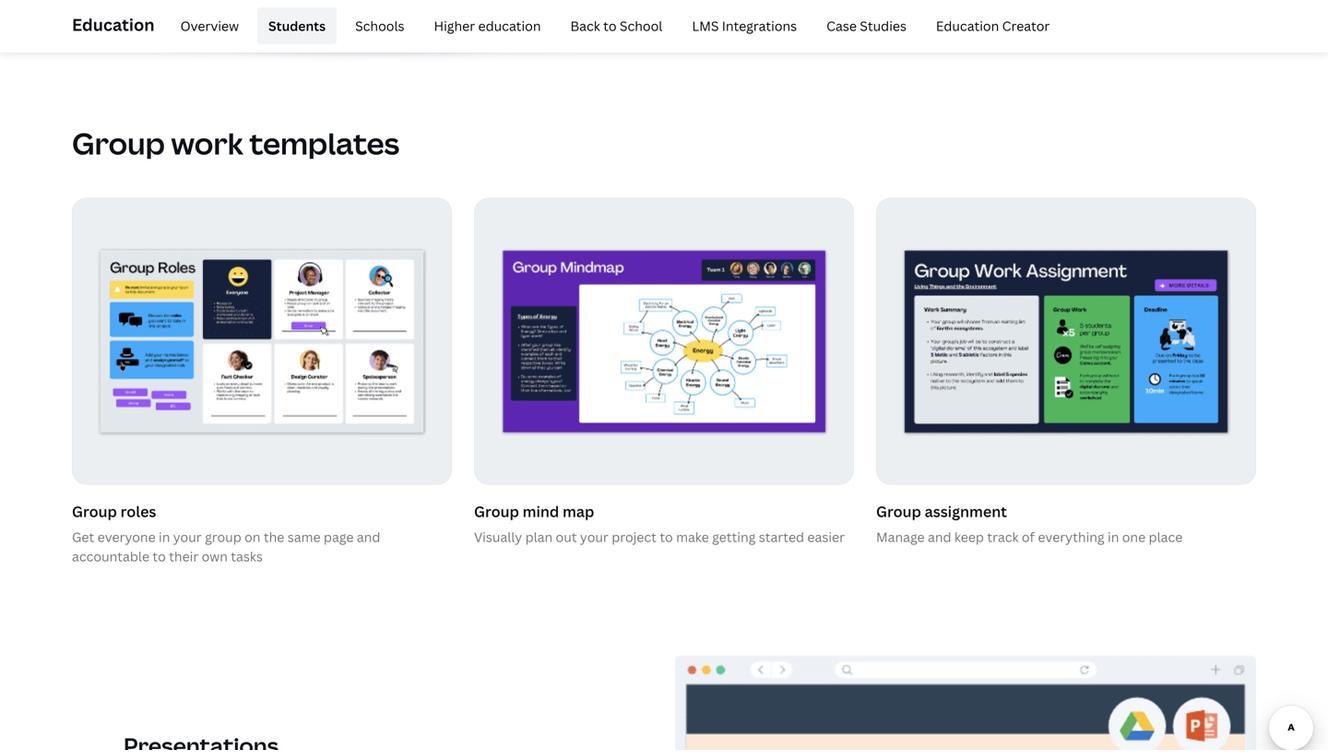 Task type: vqa. For each thing, say whether or not it's contained in the screenshot.
Group mind map's Group
yes



Task type: describe. For each thing, give the bounding box(es) containing it.
easier
[[808, 528, 845, 545]]

back
[[571, 17, 600, 35]]

work
[[171, 123, 243, 163]]

out
[[556, 528, 577, 545]]

same
[[288, 528, 321, 545]]

lms integrations link
[[681, 7, 808, 44]]

page
[[324, 528, 354, 545]]

lms integrations
[[692, 17, 797, 35]]

tasks
[[231, 547, 263, 565]]

accountable
[[72, 547, 149, 565]]

menu bar containing overview
[[162, 7, 1061, 44]]

education creator link
[[925, 7, 1061, 44]]

get everyone in your group on the same page and accountable to their own tasks
[[72, 528, 380, 565]]

creator
[[1002, 17, 1050, 35]]

make
[[676, 528, 709, 545]]

back to school
[[571, 17, 663, 35]]

group assignment
[[876, 502, 1007, 521]]

school
[[620, 17, 663, 35]]

templates
[[249, 123, 400, 163]]

track
[[987, 528, 1019, 545]]

group mind map
[[474, 502, 594, 521]]

to inside get everyone in your group on the same page and accountable to their own tasks
[[153, 547, 166, 565]]

group mindmap template image
[[475, 199, 853, 484]]

group
[[205, 528, 241, 545]]

group work templates
[[72, 123, 400, 163]]

map
[[563, 502, 594, 521]]

everything
[[1038, 528, 1105, 545]]

manage and keep track of everything in one place
[[876, 528, 1183, 545]]

overview
[[180, 17, 239, 35]]

case studies
[[827, 17, 907, 35]]

their
[[169, 547, 199, 565]]

case
[[827, 17, 857, 35]]

manage
[[876, 528, 925, 545]]

mind
[[523, 502, 559, 521]]

case studies link
[[816, 7, 918, 44]]

visually
[[474, 528, 522, 545]]



Task type: locate. For each thing, give the bounding box(es) containing it.
and right page
[[357, 528, 380, 545]]

and down group assignment
[[928, 528, 952, 545]]

menu bar
[[162, 7, 1061, 44]]

project
[[612, 528, 657, 545]]

2 vertical spatial to
[[153, 547, 166, 565]]

group for group roles
[[72, 502, 117, 521]]

higher education
[[434, 17, 541, 35]]

your for group mind map
[[580, 528, 609, 545]]

education for education
[[72, 13, 155, 36]]

education creator
[[936, 17, 1050, 35]]

0 vertical spatial to
[[603, 17, 617, 35]]

1 in from the left
[[159, 528, 170, 545]]

visually plan out your project to make getting started easier
[[474, 528, 845, 545]]

group for group work templates
[[72, 123, 165, 163]]

2 horizontal spatial to
[[660, 528, 673, 545]]

1 vertical spatial to
[[660, 528, 673, 545]]

students
[[269, 17, 326, 35]]

your for group roles
[[173, 528, 202, 545]]

education
[[478, 17, 541, 35]]

group roles
[[72, 502, 156, 521]]

group roles template image
[[73, 199, 451, 484]]

your up their
[[173, 528, 202, 545]]

schools
[[355, 17, 405, 35]]

higher education link
[[423, 7, 552, 44]]

1 your from the left
[[173, 528, 202, 545]]

the
[[264, 528, 284, 545]]

overview link
[[169, 7, 250, 44]]

and
[[357, 528, 380, 545], [928, 528, 952, 545]]

roles
[[120, 502, 156, 521]]

1 horizontal spatial education
[[936, 17, 999, 35]]

0 horizontal spatial your
[[173, 528, 202, 545]]

group
[[72, 123, 165, 163], [72, 502, 117, 521], [474, 502, 519, 521], [876, 502, 921, 521]]

integrations
[[722, 17, 797, 35]]

group up manage
[[876, 502, 921, 521]]

plan
[[525, 528, 553, 545]]

1 horizontal spatial your
[[580, 528, 609, 545]]

everyone
[[97, 528, 156, 545]]

group left work
[[72, 123, 165, 163]]

on
[[245, 528, 261, 545]]

one
[[1122, 528, 1146, 545]]

your right out
[[580, 528, 609, 545]]

to left make
[[660, 528, 673, 545]]

group up get
[[72, 502, 117, 521]]

0 horizontal spatial and
[[357, 528, 380, 545]]

group work assignment template image
[[877, 199, 1256, 484]]

2 in from the left
[[1108, 528, 1119, 545]]

in up their
[[159, 528, 170, 545]]

1 horizontal spatial and
[[928, 528, 952, 545]]

assignment
[[925, 502, 1007, 521]]

in left one
[[1108, 528, 1119, 545]]

1 horizontal spatial to
[[603, 17, 617, 35]]

education for education creator
[[936, 17, 999, 35]]

students link
[[257, 7, 337, 44]]

lms
[[692, 17, 719, 35]]

group for group assignment
[[876, 502, 921, 521]]

higher
[[434, 17, 475, 35]]

started
[[759, 528, 804, 545]]

to right back
[[603, 17, 617, 35]]

keep
[[955, 528, 984, 545]]

group up visually
[[474, 502, 519, 521]]

studies
[[860, 17, 907, 35]]

own
[[202, 547, 228, 565]]

get
[[72, 528, 94, 545]]

in
[[159, 528, 170, 545], [1108, 528, 1119, 545]]

of
[[1022, 528, 1035, 545]]

to
[[603, 17, 617, 35], [660, 528, 673, 545], [153, 547, 166, 565]]

getting
[[712, 528, 756, 545]]

in inside get everyone in your group on the same page and accountable to their own tasks
[[159, 528, 170, 545]]

and inside get everyone in your group on the same page and accountable to their own tasks
[[357, 528, 380, 545]]

group for group mind map
[[474, 502, 519, 521]]

0 horizontal spatial to
[[153, 547, 166, 565]]

1 horizontal spatial in
[[1108, 528, 1119, 545]]

place
[[1149, 528, 1183, 545]]

2 and from the left
[[928, 528, 952, 545]]

0 horizontal spatial in
[[159, 528, 170, 545]]

your inside get everyone in your group on the same page and accountable to their own tasks
[[173, 528, 202, 545]]

0 horizontal spatial education
[[72, 13, 155, 36]]

your
[[173, 528, 202, 545], [580, 528, 609, 545]]

education
[[72, 13, 155, 36], [936, 17, 999, 35]]

education inside education creator link
[[936, 17, 999, 35]]

to left their
[[153, 547, 166, 565]]

1 and from the left
[[357, 528, 380, 545]]

schools link
[[344, 7, 416, 44]]

2 your from the left
[[580, 528, 609, 545]]

back to school link
[[560, 7, 674, 44]]



